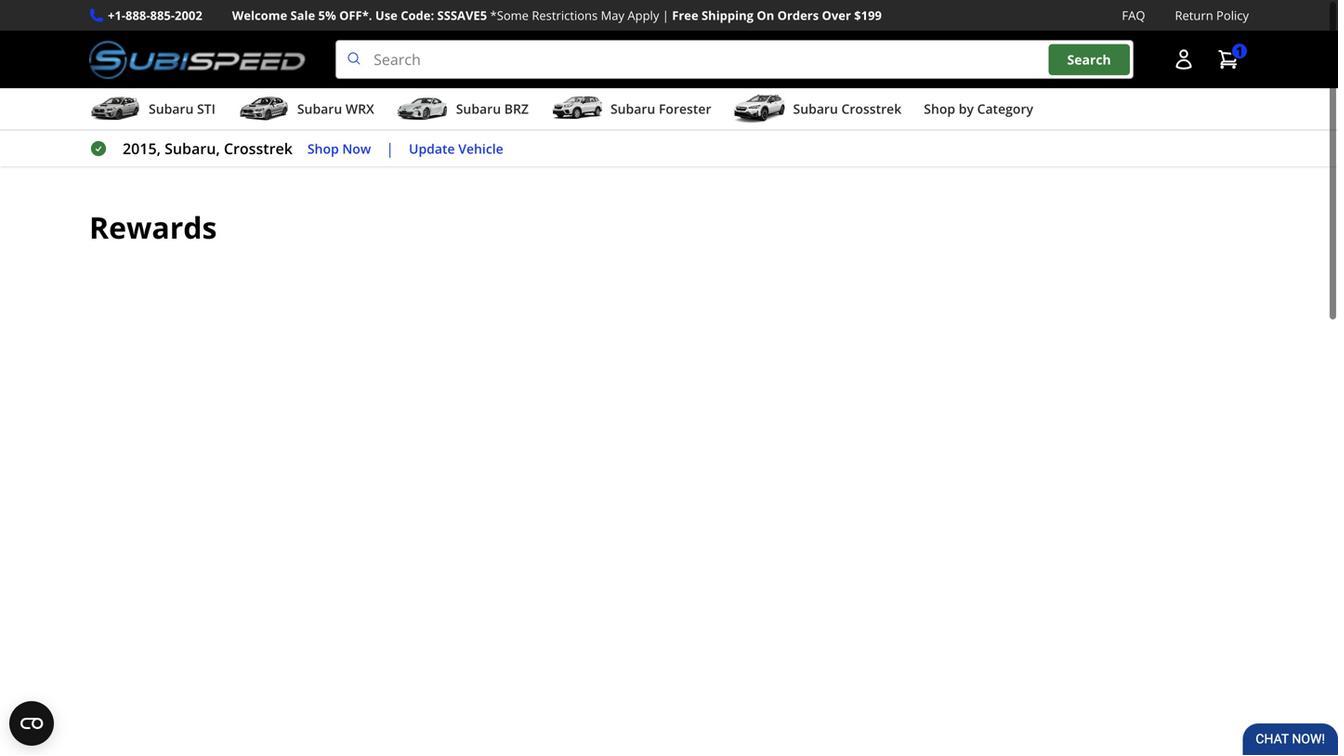 Task type: locate. For each thing, give the bounding box(es) containing it.
shipping
[[702, 7, 754, 24]]

shop inside 'dropdown button'
[[924, 100, 955, 118]]

subaru crosstrek button
[[734, 92, 902, 129]]

|
[[662, 7, 669, 24], [386, 139, 394, 159]]

update vehicle button
[[409, 138, 503, 159]]

welcome
[[232, 7, 287, 24]]

subaru left wrx
[[297, 100, 342, 118]]

free
[[672, 7, 698, 24]]

subaru brz
[[456, 100, 529, 118]]

1 vertical spatial crosstrek
[[224, 139, 293, 159]]

a subaru forester thumbnail image image
[[551, 95, 603, 123]]

forester
[[659, 100, 711, 118]]

subaru left forester
[[610, 100, 655, 118]]

subaru for subaru brz
[[456, 100, 501, 118]]

2002
[[175, 7, 202, 24]]

| left free
[[662, 7, 669, 24]]

wrx
[[346, 100, 374, 118]]

faq
[[1122, 7, 1145, 24]]

+1-888-885-2002 link
[[108, 6, 202, 25]]

*some
[[490, 7, 529, 24]]

subaru left 'sti' at the left of page
[[149, 100, 194, 118]]

| right now
[[386, 139, 394, 159]]

a subaru sti thumbnail image image
[[89, 95, 141, 123]]

0 vertical spatial crosstrek
[[841, 100, 902, 118]]

subispeed logo image
[[89, 40, 306, 79]]

crosstrek
[[841, 100, 902, 118], [224, 139, 293, 159]]

over
[[822, 7, 851, 24]]

0 vertical spatial shop
[[924, 100, 955, 118]]

subaru
[[149, 100, 194, 118], [297, 100, 342, 118], [456, 100, 501, 118], [610, 100, 655, 118], [793, 100, 838, 118]]

0 vertical spatial |
[[662, 7, 669, 24]]

subaru forester
[[610, 100, 711, 118]]

5 subaru from the left
[[793, 100, 838, 118]]

0 horizontal spatial shop
[[307, 140, 339, 157]]

vehicle
[[458, 140, 503, 157]]

orders
[[777, 7, 819, 24]]

1 vertical spatial shop
[[307, 140, 339, 157]]

1
[[1236, 42, 1243, 60]]

1 horizontal spatial |
[[662, 7, 669, 24]]

+1-
[[108, 7, 126, 24]]

2015,
[[123, 139, 161, 159]]

rewards
[[89, 207, 217, 248]]

3 subaru from the left
[[456, 100, 501, 118]]

subaru brz button
[[397, 92, 529, 129]]

shop
[[924, 100, 955, 118], [307, 140, 339, 157]]

policy
[[1216, 7, 1249, 24]]

2 subaru from the left
[[297, 100, 342, 118]]

by
[[959, 100, 974, 118]]

subaru wrx button
[[238, 92, 374, 129]]

sti
[[197, 100, 215, 118]]

shop now
[[307, 140, 371, 157]]

+1-888-885-2002
[[108, 7, 202, 24]]

$199
[[854, 7, 882, 24]]

crosstrek inside dropdown button
[[841, 100, 902, 118]]

subaru right a subaru crosstrek thumbnail image
[[793, 100, 838, 118]]

shop left now
[[307, 140, 339, 157]]

2015, subaru, crosstrek
[[123, 139, 293, 159]]

on
[[757, 7, 774, 24]]

category
[[977, 100, 1033, 118]]

subaru left "brz" at the left of page
[[456, 100, 501, 118]]

subaru for subaru sti
[[149, 100, 194, 118]]

1 subaru from the left
[[149, 100, 194, 118]]

1 horizontal spatial shop
[[924, 100, 955, 118]]

now
[[342, 140, 371, 157]]

4 subaru from the left
[[610, 100, 655, 118]]

1 vertical spatial |
[[386, 139, 394, 159]]

shop left by
[[924, 100, 955, 118]]

1 horizontal spatial crosstrek
[[841, 100, 902, 118]]



Task type: vqa. For each thing, say whether or not it's contained in the screenshot.
be the first to write a review
no



Task type: describe. For each thing, give the bounding box(es) containing it.
search button
[[1049, 44, 1130, 75]]

885-
[[150, 7, 175, 24]]

restrictions
[[532, 7, 598, 24]]

0 horizontal spatial |
[[386, 139, 394, 159]]

subaru for subaru wrx
[[297, 100, 342, 118]]

off*.
[[339, 7, 372, 24]]

may
[[601, 7, 625, 24]]

return
[[1175, 7, 1213, 24]]

shop by category
[[924, 100, 1033, 118]]

code:
[[401, 7, 434, 24]]

brz
[[504, 100, 529, 118]]

0 horizontal spatial crosstrek
[[224, 139, 293, 159]]

subaru for subaru forester
[[610, 100, 655, 118]]

use
[[375, 7, 398, 24]]

sale
[[290, 7, 315, 24]]

open widget image
[[9, 702, 54, 746]]

1 button
[[1208, 41, 1249, 78]]

5%
[[318, 7, 336, 24]]

a subaru crosstrek thumbnail image image
[[734, 95, 786, 123]]

faq link
[[1122, 6, 1145, 25]]

a subaru brz thumbnail image image
[[397, 95, 449, 123]]

update
[[409, 140, 455, 157]]

search
[[1067, 51, 1111, 68]]

subaru sti button
[[89, 92, 215, 129]]

return policy link
[[1175, 6, 1249, 25]]

subaru crosstrek
[[793, 100, 902, 118]]

sssave5
[[437, 7, 487, 24]]

shop for shop by category
[[924, 100, 955, 118]]

search input field
[[336, 40, 1134, 79]]

subaru,
[[165, 139, 220, 159]]

subaru sti
[[149, 100, 215, 118]]

welcome sale 5% off*. use code: sssave5 *some restrictions may apply | free shipping on orders over $199
[[232, 7, 882, 24]]

subaru wrx
[[297, 100, 374, 118]]

888-
[[125, 7, 150, 24]]

shop by category button
[[924, 92, 1033, 129]]

a subaru wrx thumbnail image image
[[238, 95, 290, 123]]

return policy
[[1175, 7, 1249, 24]]

update vehicle
[[409, 140, 503, 157]]

apply
[[628, 7, 659, 24]]

subaru for subaru crosstrek
[[793, 100, 838, 118]]

subaru forester button
[[551, 92, 711, 129]]

shop now link
[[307, 138, 371, 159]]

button image
[[1173, 48, 1195, 71]]

shop for shop now
[[307, 140, 339, 157]]



